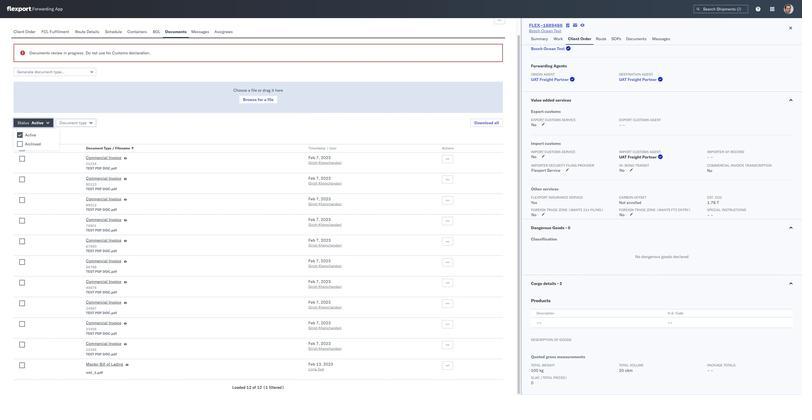 Task type: locate. For each thing, give the bounding box(es) containing it.
khemchandani for 90123
[[319, 181, 342, 186]]

1 vertical spatial bosch ocean test link
[[531, 46, 572, 52]]

0 horizontal spatial client
[[14, 29, 24, 34]]

feb 7, 2023 girish khemchandani
[[309, 155, 342, 165], [309, 176, 342, 186], [309, 197, 342, 206], [309, 217, 342, 227], [309, 238, 342, 248], [309, 259, 342, 268], [309, 280, 342, 289], [309, 300, 342, 310], [309, 321, 342, 331], [309, 342, 342, 351]]

test down 67890
[[86, 249, 94, 253]]

test down 01234
[[86, 166, 94, 171]]

foreign down the yes
[[531, 208, 546, 212]]

9 test from the top
[[86, 332, 94, 336]]

1 horizontal spatial trade
[[635, 208, 646, 212]]

khemchandani for 12345
[[319, 347, 342, 351]]

test down 45678
[[86, 291, 94, 295]]

2 doc.pdf from the top
[[103, 187, 117, 191]]

1 horizontal spatial forwarding
[[531, 63, 553, 69]]

12 left "(1"
[[257, 386, 262, 391]]

2 foreign from the left
[[619, 208, 634, 212]]

1 vertical spatial 0
[[531, 381, 534, 386]]

1889466
[[543, 22, 563, 28]]

0 horizontal spatial •
[[557, 281, 559, 287]]

0 vertical spatial importer
[[708, 150, 725, 154]]

1 vertical spatial documents
[[626, 36, 647, 41]]

commercial up 01234
[[86, 155, 108, 160]]

flexport inside flexport insurance service yes
[[531, 196, 548, 200]]

ocean
[[542, 28, 553, 33], [544, 46, 556, 51]]

no inside commercial invoice transcription no
[[708, 168, 713, 173]]

invoice for 90123
[[109, 176, 121, 181]]

commercial invoice up 78901
[[86, 217, 121, 223]]

1 feb 7, 2023 girish khemchandani from the top
[[309, 155, 342, 165]]

commercial invoice link down type
[[86, 155, 121, 162]]

None checkbox
[[17, 132, 23, 138], [19, 146, 25, 151], [19, 156, 25, 162], [19, 198, 25, 203], [19, 218, 25, 224], [19, 239, 25, 245], [19, 260, 25, 265], [19, 301, 25, 307], [19, 322, 25, 327], [19, 342, 25, 348], [17, 132, 23, 138], [19, 146, 25, 151], [19, 156, 25, 162], [19, 198, 25, 203], [19, 218, 25, 224], [19, 239, 25, 245], [19, 260, 25, 265], [19, 301, 25, 307], [19, 322, 25, 327], [19, 342, 25, 348]]

customs
[[112, 50, 128, 56]]

agent inside export customs agent - -
[[650, 118, 662, 122]]

2 commercial invoice from the top
[[86, 176, 121, 181]]

commercial invoice for 34567
[[86, 300, 121, 305]]

commercial invoice for 89012
[[86, 197, 121, 202]]

test down work button
[[557, 46, 565, 51]]

bill
[[100, 362, 105, 367]]

pdf for 01234
[[95, 166, 102, 171]]

importer for -
[[708, 150, 725, 154]]

6 invoice from the top
[[109, 259, 121, 264]]

3 doc.pdf from the top
[[103, 208, 117, 212]]

5 feb from the top
[[309, 238, 315, 243]]

uat freight partner down destination agent
[[619, 77, 657, 82]]

0 vertical spatial file
[[251, 88, 257, 93]]

1 horizontal spatial (wants
[[657, 208, 671, 212]]

0 vertical spatial forwarding
[[32, 6, 54, 12]]

4 khemchandani from the top
[[319, 223, 342, 227]]

1 vertical spatial flexport
[[531, 196, 548, 200]]

1 vertical spatial •
[[557, 281, 559, 287]]

documents right sops button
[[626, 36, 647, 41]]

12 right ∙
[[46, 133, 50, 138]]

sops button
[[610, 34, 624, 45]]

2023 for 89012
[[321, 197, 331, 202]]

7 feb 7, 2023 girish khemchandani from the top
[[309, 280, 342, 289]]

1 commercial invoice from the top
[[86, 155, 121, 160]]

uat
[[531, 77, 539, 82], [619, 77, 627, 82], [619, 155, 627, 160]]

0 horizontal spatial for
[[106, 50, 111, 56]]

trade
[[547, 208, 558, 212], [635, 208, 646, 212]]

10 girish from the top
[[309, 347, 318, 351]]

5 girish from the top
[[309, 244, 318, 248]]

for inside button
[[258, 97, 263, 102]]

3 test from the top
[[86, 208, 94, 212]]

1 horizontal spatial messages
[[653, 36, 670, 41]]

test down 34567
[[86, 311, 94, 316]]

10 commercial invoice link from the top
[[86, 341, 121, 348]]

7 invoice from the top
[[109, 280, 121, 285]]

1 total from the left
[[531, 364, 541, 368]]

package totals - - slac (total pieces) 0
[[531, 364, 736, 386]]

uat freight partner link down origin agent
[[531, 77, 576, 82]]

1 horizontal spatial messages button
[[650, 34, 674, 45]]

export customs
[[531, 109, 561, 114]]

service down security
[[547, 168, 561, 173]]

None checkbox
[[17, 141, 23, 147], [19, 177, 25, 183], [19, 280, 25, 286], [19, 363, 25, 369], [17, 141, 23, 147], [19, 177, 25, 183], [19, 280, 25, 286], [19, 363, 25, 369]]

document for document type / filename
[[86, 146, 103, 151]]

0 horizontal spatial messages
[[191, 29, 209, 34]]

bosch down flex-
[[529, 28, 541, 33]]

0 horizontal spatial a
[[248, 88, 250, 93]]

0 vertical spatial bosch ocean test link
[[529, 28, 562, 34]]

pdf down 01234
[[95, 166, 102, 171]]

0 horizontal spatial 0
[[531, 381, 534, 386]]

t
[[717, 200, 719, 206]]

commercial invoice up 34567
[[86, 300, 121, 305]]

0 vertical spatial client order
[[14, 29, 36, 34]]

(wants for ftz
[[657, 208, 671, 212]]

import down import customs
[[531, 150, 544, 154]]

other services
[[531, 187, 559, 192]]

drag
[[263, 88, 271, 93]]

0 horizontal spatial file
[[251, 88, 257, 93]]

7 7, from the top
[[316, 280, 320, 285]]

6 girish from the top
[[309, 264, 318, 268]]

foreign trade zone (wants 214 filing)
[[531, 208, 604, 212]]

1 horizontal spatial service
[[569, 196, 583, 200]]

0 horizontal spatial trade
[[547, 208, 558, 212]]

est.
[[708, 196, 715, 200]]

0 vertical spatial flexport
[[532, 168, 546, 173]]

description down products
[[537, 312, 555, 316]]

pdf for 12345
[[95, 353, 102, 357]]

client order button
[[11, 27, 39, 38], [566, 34, 594, 45]]

uploaded
[[14, 133, 32, 138]]

no for foreign trade zone (wants 214 filing)
[[532, 213, 537, 218]]

2 girish from the top
[[309, 181, 318, 186]]

documents button right sops
[[624, 34, 650, 45]]

• for details
[[557, 281, 559, 287]]

freight down origin agent
[[540, 77, 554, 82]]

pdf down 34567
[[95, 311, 102, 316]]

0 horizontal spatial service
[[547, 168, 561, 173]]

5 khemchandani from the top
[[319, 244, 342, 248]]

of up the quoted gross measurements
[[554, 338, 559, 342]]

7, for 67890
[[316, 238, 320, 243]]

1 horizontal spatial file
[[268, 97, 274, 102]]

1 7, from the top
[[316, 155, 320, 160]]

commercial invoice link down 90123
[[86, 196, 121, 203]]

feb for 78901
[[309, 217, 315, 223]]

1 trade from the left
[[547, 208, 558, 212]]

2 uat freight partner link from the left
[[619, 77, 664, 82]]

a inside button
[[264, 97, 267, 102]]

0 horizontal spatial client order button
[[11, 27, 39, 38]]

7, for 34567
[[316, 300, 320, 305]]

bosch
[[529, 28, 541, 33], [531, 46, 543, 51]]

test pdf doc.pdf for 34567
[[86, 311, 117, 316]]

(wants left 'ftz'
[[657, 208, 671, 212]]

commercial invoice for 12345
[[86, 342, 121, 347]]

0 horizontal spatial document
[[59, 120, 78, 126]]

export
[[531, 109, 544, 114], [531, 118, 544, 122], [619, 118, 632, 122]]

active up 'archived'
[[25, 133, 36, 138]]

0 vertical spatial •
[[566, 226, 567, 231]]

test down 90123
[[86, 187, 94, 191]]

10 test pdf doc.pdf from the top
[[86, 353, 117, 357]]

8 doc.pdf from the top
[[103, 311, 117, 316]]

doc.pdf for 89012
[[103, 208, 117, 212]]

8 test from the top
[[86, 311, 94, 316]]

0 horizontal spatial total
[[531, 364, 541, 368]]

girish for 12345
[[309, 347, 318, 351]]

commercial up 78901
[[86, 217, 108, 223]]

commercial invoice for 67890
[[86, 238, 121, 243]]

pdf for 34567
[[95, 311, 102, 316]]

flexport up other
[[532, 168, 546, 173]]

a right choose
[[248, 88, 250, 93]]

0 vertical spatial service
[[562, 118, 576, 122]]

goods up measurements
[[560, 338, 572, 342]]

ocean down flex-1889466
[[542, 28, 553, 33]]

2023 for 90123
[[321, 176, 331, 181]]

test pdf doc.pdf down 78901
[[86, 228, 117, 233]]

uat down origin at top
[[531, 77, 539, 82]]

1 horizontal spatial client order
[[568, 36, 592, 41]]

9 feb from the top
[[309, 321, 315, 326]]

1 vertical spatial importer
[[531, 164, 548, 168]]

8 feb from the top
[[309, 300, 315, 305]]

2 test from the top
[[86, 187, 94, 191]]

test for 78901
[[86, 228, 94, 233]]

1 horizontal spatial importer
[[708, 150, 725, 154]]

route for route
[[596, 36, 607, 41]]

3 7, from the top
[[316, 197, 320, 202]]

destination agent
[[619, 72, 653, 77]]

2 horizontal spatial 12
[[257, 386, 262, 391]]

download
[[475, 120, 494, 126]]

customs for import customs service
[[545, 150, 561, 154]]

7 pdf from the top
[[95, 291, 102, 295]]

foreign for foreign trade zone (wants 214 filing)
[[531, 208, 546, 212]]

type
[[79, 120, 87, 126]]

2023 for 23456
[[321, 321, 331, 326]]

service inside flexport insurance service yes
[[569, 196, 583, 200]]

bosch ocean test link down work button
[[531, 46, 572, 52]]

invoice for 67890
[[109, 238, 121, 243]]

5 commercial invoice link from the top
[[86, 238, 121, 245]]

0 vertical spatial ocean
[[542, 28, 553, 33]]

goods for dangerous
[[662, 255, 672, 260]]

no down export customs
[[532, 122, 537, 128]]

commercial invoice for 01234
[[86, 155, 121, 160]]

khemchandani for 23456
[[319, 326, 342, 331]]

test pdf doc.pdf for 67890
[[86, 249, 117, 253]]

1 vertical spatial order
[[581, 36, 592, 41]]

1 vertical spatial a
[[264, 97, 267, 102]]

service down "value added services"
[[562, 118, 576, 122]]

1 vertical spatial file
[[268, 97, 274, 102]]

10 pdf from the top
[[95, 353, 102, 357]]

2 trade from the left
[[635, 208, 646, 212]]

containers
[[127, 29, 147, 34]]

test pdf doc.pdf for 45678
[[86, 291, 117, 295]]

test pdf doc.pdf down 56789
[[86, 270, 117, 274]]

3 girish from the top
[[309, 202, 318, 206]]

instructions
[[722, 208, 747, 212]]

0 vertical spatial active
[[31, 120, 44, 126]]

commercial invoice up 12345
[[86, 342, 121, 347]]

4 test pdf doc.pdf from the top
[[86, 228, 117, 233]]

uat up in-
[[619, 155, 627, 160]]

feb for 56789
[[309, 259, 315, 264]]

ocean down the shipper
[[544, 46, 556, 51]]

no dangerous goods declared
[[636, 255, 689, 260]]

choose
[[234, 88, 247, 93]]

file inside button
[[268, 97, 274, 102]]

zone for 214
[[559, 208, 568, 212]]

forwarding up origin agent
[[531, 63, 553, 69]]

3 feb 7, 2023 girish khemchandani from the top
[[309, 197, 342, 206]]

0 horizontal spatial 12
[[46, 133, 50, 138]]

girish for 34567
[[309, 306, 318, 310]]

• right goods
[[566, 226, 567, 231]]

partner down 'agents' in the right top of the page
[[555, 77, 569, 82]]

a down 'drag'
[[264, 97, 267, 102]]

8 girish from the top
[[309, 306, 318, 310]]

in-
[[619, 164, 625, 168]]

feb for 34567
[[309, 300, 315, 305]]

commercial for 78901
[[86, 217, 108, 223]]

9 7, from the top
[[316, 321, 320, 326]]

9 feb 7, 2023 girish khemchandani from the top
[[309, 321, 342, 331]]

/ right type
[[112, 146, 114, 151]]

order left route button
[[581, 36, 592, 41]]

test pdf doc.pdf for 89012
[[86, 208, 117, 212]]

6 khemchandani from the top
[[319, 264, 342, 268]]

quoted gross measurements
[[531, 355, 585, 360]]

test pdf doc.pdf for 12345
[[86, 353, 117, 357]]

9 commercial invoice from the top
[[86, 321, 121, 326]]

0 horizontal spatial documents
[[29, 50, 50, 56]]

2 vertical spatial test
[[318, 368, 324, 372]]

review
[[51, 50, 62, 56]]

1 vertical spatial forwarding
[[531, 63, 553, 69]]

document inside button
[[86, 146, 103, 151]]

document inside button
[[59, 120, 78, 126]]

commercial invoice up 89012
[[86, 197, 121, 202]]

3 invoice from the top
[[109, 197, 121, 202]]

commercial down importer of record - -
[[708, 164, 730, 168]]

0 horizontal spatial route
[[75, 29, 86, 34]]

-- down h.s.
[[668, 321, 673, 326]]

in-bond transit
[[619, 164, 650, 168]]

test pdf doc.pdf for 90123
[[86, 187, 117, 191]]

browse for a file
[[243, 97, 274, 102]]

0 vertical spatial route
[[75, 29, 86, 34]]

import up in-
[[619, 150, 632, 154]]

0 right goods
[[568, 226, 571, 231]]

total inside total weight 100 kg
[[531, 364, 541, 368]]

pdf down 45678
[[95, 291, 102, 295]]

pdf down 89012
[[95, 208, 102, 212]]

pdf for 78901
[[95, 228, 102, 233]]

for down or
[[258, 97, 263, 102]]

trade for foreign trade zone (wants ftz entry)
[[635, 208, 646, 212]]

1 vertical spatial goods
[[560, 338, 572, 342]]

1 horizontal spatial a
[[264, 97, 267, 102]]

active up 'files'
[[31, 120, 44, 126]]

0 horizontal spatial --
[[537, 321, 542, 326]]

khemchandani for 67890
[[319, 244, 342, 248]]

pdf down 67890
[[95, 249, 102, 253]]

0 down "slac"
[[531, 381, 534, 386]]

5 7, from the top
[[316, 238, 320, 243]]

commercial invoice link down 67890
[[86, 259, 121, 265]]

6 feb from the top
[[309, 259, 315, 264]]

forwarding
[[32, 6, 54, 12], [531, 63, 553, 69]]

route details
[[75, 29, 99, 34]]

1 vertical spatial service
[[569, 196, 583, 200]]

commercial invoice for 45678
[[86, 280, 121, 285]]

4 feb from the top
[[309, 217, 315, 223]]

commercial for 23456
[[86, 321, 108, 326]]

1 doc.pdf from the top
[[103, 166, 117, 171]]

active
[[31, 120, 44, 126], [25, 133, 36, 138]]

importer left record
[[708, 150, 725, 154]]

import for import customs agent
[[619, 150, 632, 154]]

1 horizontal spatial 0
[[568, 226, 571, 231]]

uat freight partner
[[531, 77, 569, 82], [619, 77, 657, 82], [619, 155, 657, 160]]

feb for 23456
[[309, 321, 315, 326]]

commercial invoice up 56789
[[86, 259, 121, 264]]

8 pdf from the top
[[95, 311, 102, 316]]

status active
[[18, 120, 44, 126]]

7, for 23456
[[316, 321, 320, 326]]

commercial up 56789
[[86, 259, 108, 264]]

1 horizontal spatial --
[[668, 321, 673, 326]]

(1
[[263, 386, 268, 391]]

0 horizontal spatial client order
[[14, 29, 36, 34]]

test pdf doc.pdf down 01234
[[86, 166, 117, 171]]

doc.pdf for 90123
[[103, 187, 117, 191]]

7 girish from the top
[[309, 285, 318, 289]]

commercial invoice link down 78901
[[86, 238, 121, 245]]

1 horizontal spatial total
[[619, 364, 629, 368]]

1 pdf from the top
[[95, 166, 102, 171]]

test pdf doc.pdf for 78901
[[86, 228, 117, 233]]

zone for ftz
[[647, 208, 656, 212]]

0 horizontal spatial importer
[[531, 164, 548, 168]]

feb
[[309, 155, 315, 160], [309, 176, 315, 181], [309, 197, 315, 202], [309, 217, 315, 223], [309, 238, 315, 243], [309, 259, 315, 264], [309, 280, 315, 285], [309, 300, 315, 305], [309, 321, 315, 326], [309, 342, 315, 347], [309, 362, 315, 367]]

commercial invoice up the 23456
[[86, 321, 121, 326]]

2 vertical spatial documents
[[29, 50, 50, 56]]

test for 34567
[[86, 311, 94, 316]]

description up quoted
[[531, 338, 553, 342]]

0 horizontal spatial forwarding
[[32, 6, 54, 12]]

4 commercial invoice link from the top
[[86, 217, 121, 224]]

not
[[619, 200, 626, 206]]

2023 for 01234
[[321, 155, 331, 160]]

2 invoice from the top
[[109, 176, 121, 181]]

zone left 'ftz'
[[647, 208, 656, 212]]

0 horizontal spatial (wants
[[569, 208, 583, 212]]

2023 inside feb 13, 2023 linjia test
[[324, 362, 333, 367]]

1 horizontal spatial zone
[[647, 208, 656, 212]]

commercial inside commercial invoice transcription no
[[708, 164, 730, 168]]

3 commercial invoice from the top
[[86, 197, 121, 202]]

test down 89012
[[86, 208, 94, 212]]

dangerous
[[531, 226, 552, 231]]

commercial up 12345
[[86, 342, 108, 347]]

2023 for 78901
[[321, 217, 331, 223]]

2 khemchandani from the top
[[319, 181, 342, 186]]

test down the 23456
[[86, 332, 94, 336]]

3 pdf from the top
[[95, 208, 102, 212]]

7 commercial invoice link from the top
[[86, 279, 121, 286]]

0 horizontal spatial messages button
[[189, 27, 212, 38]]

0 horizontal spatial documents button
[[163, 27, 189, 38]]

7, for 12345
[[316, 342, 320, 347]]

khemchandani for 89012
[[319, 202, 342, 206]]

provider
[[578, 164, 595, 168]]

fcl fulfillment
[[41, 29, 69, 34]]

export customs agent - -
[[619, 118, 662, 128]]

test for 56789
[[86, 270, 94, 274]]

7, for 89012
[[316, 197, 320, 202]]

1 horizontal spatial uat freight partner link
[[619, 77, 664, 82]]

7, for 01234
[[316, 155, 320, 160]]

0 horizontal spatial order
[[25, 29, 36, 34]]

assignees button
[[212, 27, 236, 38]]

route inside button
[[75, 29, 86, 34]]

6 commercial invoice link from the top
[[86, 259, 121, 265]]

2 (wants from the left
[[657, 208, 671, 212]]

importer up flexport service
[[531, 164, 548, 168]]

commercial up 34567
[[86, 300, 108, 305]]

0 horizontal spatial /
[[112, 146, 114, 151]]

1 horizontal spatial order
[[581, 36, 592, 41]]

linjia
[[309, 368, 317, 372]]

Generate document type... text field
[[14, 68, 96, 76]]

8 test pdf doc.pdf from the top
[[86, 311, 117, 316]]

10 doc.pdf from the top
[[103, 353, 117, 357]]

3 commercial invoice link from the top
[[86, 196, 121, 203]]

4 invoice from the top
[[109, 217, 121, 223]]

6 test pdf doc.pdf from the top
[[86, 270, 117, 274]]

order
[[25, 29, 36, 34], [581, 36, 592, 41]]

commercial up 90123
[[86, 176, 108, 181]]

download all
[[475, 120, 499, 126]]

7 commercial invoice from the top
[[86, 280, 121, 285]]

invoice
[[109, 155, 121, 160], [109, 176, 121, 181], [109, 197, 121, 202], [109, 217, 121, 223], [109, 238, 121, 243], [109, 259, 121, 264], [109, 280, 121, 285], [109, 300, 121, 305], [109, 321, 121, 326], [109, 342, 121, 347]]

doc.pdf for 23456
[[103, 332, 117, 336]]

documents review in progress. do not use for customs declaration.
[[29, 50, 151, 56]]

document type / filename
[[86, 146, 130, 151]]

6 pdf from the top
[[95, 270, 102, 274]]

100
[[531, 369, 539, 374]]

khemchandani for 56789
[[319, 264, 342, 268]]

1 girish from the top
[[309, 161, 318, 165]]

export for export customs service
[[531, 118, 544, 122]]

no
[[532, 122, 537, 128], [532, 154, 537, 160], [620, 168, 625, 173], [708, 168, 713, 173], [532, 213, 537, 218], [620, 213, 625, 218], [636, 255, 641, 260]]

(wants left 214
[[569, 208, 583, 212]]

bosch ocean test link up the summary
[[529, 28, 562, 34]]

1 horizontal spatial /
[[327, 146, 329, 151]]

4 pdf from the top
[[95, 228, 102, 233]]

5 pdf from the top
[[95, 249, 102, 253]]

4 feb 7, 2023 girish khemchandani from the top
[[309, 217, 342, 227]]

commercial for 34567
[[86, 300, 108, 305]]

trade down enrolled
[[635, 208, 646, 212]]

uat freight partner link down destination agent
[[619, 77, 664, 82]]

no down not
[[620, 213, 625, 218]]

• left 2 on the bottom right of page
[[557, 281, 559, 287]]

insurance
[[549, 196, 569, 200]]

1 horizontal spatial foreign
[[619, 208, 634, 212]]

test
[[86, 166, 94, 171], [86, 187, 94, 191], [86, 208, 94, 212], [86, 228, 94, 233], [86, 249, 94, 253], [86, 270, 94, 274], [86, 291, 94, 295], [86, 311, 94, 316], [86, 332, 94, 336], [86, 353, 94, 357]]

0 vertical spatial order
[[25, 29, 36, 34]]

10 invoice from the top
[[109, 342, 121, 347]]

importer inside importer of record - -
[[708, 150, 725, 154]]

5 feb 7, 2023 girish khemchandani from the top
[[309, 238, 342, 248]]

0 vertical spatial client
[[14, 29, 24, 34]]

service up the filing
[[562, 150, 576, 154]]

1 vertical spatial client
[[568, 36, 580, 41]]

2 / from the left
[[327, 146, 329, 151]]

value added services
[[531, 98, 572, 103]]

-
[[619, 123, 622, 128], [623, 123, 625, 128], [708, 155, 710, 160], [711, 155, 714, 160], [708, 213, 710, 218], [711, 213, 714, 218], [537, 321, 539, 326], [539, 321, 542, 326], [668, 321, 671, 326], [670, 321, 673, 326], [708, 369, 710, 374], [711, 369, 714, 374]]

goods for of
[[560, 338, 572, 342]]

no down in-
[[620, 168, 625, 173]]

13,
[[316, 362, 323, 367]]

value
[[531, 98, 542, 103]]

1 vertical spatial description
[[531, 338, 553, 342]]

3 khemchandani from the top
[[319, 202, 342, 206]]

freight down destination agent
[[628, 77, 642, 82]]

8 commercial invoice from the top
[[86, 300, 121, 305]]

agent
[[544, 72, 555, 77], [642, 72, 653, 77], [650, 118, 662, 122], [650, 150, 661, 154]]

feb for 01234
[[309, 155, 315, 160]]

4 test from the top
[[86, 228, 94, 233]]

commercial for 12345
[[86, 342, 108, 347]]

for right use
[[106, 50, 111, 56]]

7 doc.pdf from the top
[[103, 291, 117, 295]]

total
[[531, 364, 541, 368], [619, 364, 629, 368]]

0 vertical spatial goods
[[662, 255, 672, 260]]

1 vertical spatial for
[[258, 97, 263, 102]]

girish
[[309, 161, 318, 165], [309, 181, 318, 186], [309, 202, 318, 206], [309, 223, 318, 227], [309, 244, 318, 248], [309, 264, 318, 268], [309, 285, 318, 289], [309, 306, 318, 310], [309, 326, 318, 331], [309, 347, 318, 351]]

app
[[55, 6, 63, 12]]

import up import customs service
[[531, 141, 544, 146]]

7 test pdf doc.pdf from the top
[[86, 291, 117, 295]]

1 horizontal spatial for
[[258, 97, 263, 102]]

2 commercial invoice link from the top
[[86, 176, 121, 183]]

doc.pdf for 12345
[[103, 353, 117, 357]]

export for export customs
[[531, 109, 544, 114]]

2 total from the left
[[619, 364, 629, 368]]

9 girish from the top
[[309, 326, 318, 331]]

route inside button
[[596, 36, 607, 41]]

timestamp / user
[[309, 146, 337, 151]]

56789
[[86, 265, 97, 270]]

1 horizontal spatial document
[[86, 146, 103, 151]]

3 test pdf doc.pdf from the top
[[86, 208, 117, 212]]

1 vertical spatial active
[[25, 133, 36, 138]]

pdf for 67890
[[95, 249, 102, 253]]

of left "(1"
[[253, 386, 256, 391]]

services inside button
[[556, 98, 572, 103]]

commercial for 89012
[[86, 197, 108, 202]]

forwarding app
[[32, 6, 63, 12]]

1 / from the left
[[112, 146, 114, 151]]

0 horizontal spatial foreign
[[531, 208, 546, 212]]

service
[[562, 118, 576, 122], [562, 150, 576, 154]]

co2
[[715, 196, 722, 200]]

1 horizontal spatial 12
[[247, 386, 252, 391]]

file down it
[[268, 97, 274, 102]]

10 commercial invoice from the top
[[86, 342, 121, 347]]

commercial invoice link down 45678
[[86, 300, 121, 307]]

1 vertical spatial route
[[596, 36, 607, 41]]

invoice for 12345
[[109, 342, 121, 347]]

9 commercial invoice link from the top
[[86, 321, 121, 327]]

1 horizontal spatial documents
[[165, 29, 187, 34]]

flex-1889466
[[529, 22, 563, 28]]

customs inside export customs agent - -
[[633, 118, 649, 122]]

9 pdf from the top
[[95, 332, 102, 336]]

do
[[86, 50, 91, 56]]

test down "13,"
[[318, 368, 324, 372]]

commercial invoice up 90123
[[86, 176, 121, 181]]

7 khemchandani from the top
[[319, 285, 342, 289]]

freight
[[540, 77, 554, 82], [628, 77, 642, 82], [628, 155, 642, 160]]

commercial invoice down type
[[86, 155, 121, 160]]

0 vertical spatial service
[[547, 168, 561, 173]]

bosch ocean test down the shipper
[[531, 46, 565, 51]]

4 girish from the top
[[309, 223, 318, 227]]

Search Shipments (/) text field
[[694, 5, 749, 13]]

0 horizontal spatial zone
[[559, 208, 568, 212]]

doc.pdf for 67890
[[103, 249, 117, 253]]

test for 12345
[[86, 353, 94, 357]]

bosch ocean test link for summary button
[[529, 28, 562, 34]]

timestamp
[[309, 146, 326, 151]]

5 invoice from the top
[[109, 238, 121, 243]]

documents button right bol
[[163, 27, 189, 38]]

doc.pdf for 78901
[[103, 228, 117, 233]]

1 test pdf doc.pdf from the top
[[86, 166, 117, 171]]

containers button
[[125, 27, 151, 38]]

volume
[[630, 364, 644, 368]]

forwarding left "app" at the top left
[[32, 6, 54, 12]]

9 test pdf doc.pdf from the top
[[86, 332, 117, 336]]

doc.pdf for 45678
[[103, 291, 117, 295]]

6 commercial invoice from the top
[[86, 259, 121, 264]]

0 horizontal spatial goods
[[560, 338, 572, 342]]

7, for 90123
[[316, 176, 320, 181]]

12 for ∙
[[46, 133, 50, 138]]

11 feb from the top
[[309, 362, 315, 367]]

2 zone from the left
[[647, 208, 656, 212]]

1 horizontal spatial route
[[596, 36, 607, 41]]

5 commercial invoice from the top
[[86, 238, 121, 243]]

client order right work button
[[568, 36, 592, 41]]

added
[[543, 98, 555, 103]]

9 invoice from the top
[[109, 321, 121, 326]]

0 vertical spatial description
[[537, 312, 555, 316]]

1 vertical spatial bosch
[[531, 46, 543, 51]]

foreign down not
[[619, 208, 634, 212]]

commercial up 89012
[[86, 197, 108, 202]]

order for the right client order button
[[581, 36, 592, 41]]

uat freight partner link for destination
[[619, 77, 664, 82]]

6 7, from the top
[[316, 259, 320, 264]]

1 test from the top
[[86, 166, 94, 171]]

uat for origin
[[531, 77, 539, 82]]

test for 90123
[[86, 187, 94, 191]]

4 7, from the top
[[316, 217, 320, 223]]

23456
[[86, 327, 97, 332]]

1 horizontal spatial client
[[568, 36, 580, 41]]

1 vertical spatial client order
[[568, 36, 592, 41]]



Task type: vqa. For each thing, say whether or not it's contained in the screenshot.
Shenzhen, China Loading
no



Task type: describe. For each thing, give the bounding box(es) containing it.
carbon offset not enrolled
[[619, 196, 647, 206]]

freight down import customs agent
[[628, 155, 642, 160]]

girish for 01234
[[309, 161, 318, 165]]

uat freight partner down import customs agent
[[619, 155, 657, 160]]

pdf for 45678
[[95, 291, 102, 295]]

feb 7, 2023 girish khemchandani for 34567
[[309, 300, 342, 310]]

• for goods
[[566, 226, 567, 231]]

shipper
[[531, 41, 545, 46]]

test for 45678
[[86, 291, 94, 295]]

here
[[275, 88, 283, 93]]

test pdf doc.pdf for 23456
[[86, 332, 117, 336]]

commercial invoice for 56789
[[86, 259, 121, 264]]

browse
[[243, 97, 257, 102]]

dangerous
[[642, 255, 661, 260]]

not
[[92, 50, 98, 56]]

special instructions - -
[[708, 208, 747, 218]]

lading
[[111, 362, 123, 367]]

bosch ocean test link for value added services button
[[531, 46, 572, 52]]

1 vertical spatial bosch ocean test
[[531, 46, 565, 51]]

total weight 100 kg
[[531, 364, 555, 374]]

0 vertical spatial bosch
[[529, 28, 541, 33]]

master bill of lading
[[86, 362, 123, 367]]

feb for 90123
[[309, 176, 315, 181]]

commercial invoice link for 45678
[[86, 279, 121, 286]]

measurements
[[557, 355, 585, 360]]

flexport. image
[[7, 6, 32, 12]]

0 inside package totals - - slac (total pieces) 0
[[531, 381, 534, 386]]

route button
[[594, 34, 610, 45]]

2023 for 45678
[[321, 280, 331, 285]]

trade for foreign trade zone (wants 214 filing)
[[547, 208, 558, 212]]

classification
[[531, 237, 557, 242]]

invoice
[[731, 164, 745, 168]]

weight
[[542, 364, 555, 368]]

offset
[[634, 196, 647, 200]]

freight for destination
[[628, 77, 642, 82]]

khemchandani for 45678
[[319, 285, 342, 289]]

package
[[708, 364, 723, 368]]

bond
[[625, 164, 635, 168]]

test pdf doc.pdf for 01234
[[86, 166, 117, 171]]

78901
[[86, 224, 97, 228]]

214
[[583, 208, 590, 212]]

7, for 45678
[[316, 280, 320, 285]]

34567
[[86, 307, 97, 311]]

cargo
[[531, 281, 543, 287]]

h.s. code
[[668, 312, 684, 316]]

partner down import customs agent
[[643, 155, 657, 160]]

feb 7, 2023 girish khemchandani for 78901
[[309, 217, 342, 227]]

export customs service
[[531, 118, 576, 122]]

commercial invoice transcription no
[[708, 164, 772, 173]]

of inside importer of record - -
[[725, 150, 730, 154]]

import customs service
[[531, 150, 576, 154]]

commercial invoice link for 90123
[[86, 176, 121, 183]]

flexport service
[[532, 168, 561, 173]]

girish for 89012
[[309, 202, 318, 206]]

assignees
[[215, 29, 233, 34]]

client order for the right client order button
[[568, 36, 592, 41]]

fcl
[[41, 29, 49, 34]]

transcription
[[746, 164, 772, 168]]

test for 23456
[[86, 332, 94, 336]]

invoice for 89012
[[109, 197, 121, 202]]

no for foreign trade zone (wants ftz entry)
[[620, 213, 625, 218]]

feb 7, 2023 girish khemchandani for 67890
[[309, 238, 342, 248]]

carbon
[[619, 196, 634, 200]]

cbm
[[625, 369, 633, 374]]

forwarding app link
[[7, 6, 63, 12]]

0 vertical spatial for
[[106, 50, 111, 56]]

commercial invoice for 90123
[[86, 176, 121, 181]]

1 horizontal spatial client order button
[[566, 34, 594, 45]]

loaded
[[232, 386, 246, 391]]

2 horizontal spatial documents
[[626, 36, 647, 41]]

doc.pdf for 56789
[[103, 270, 117, 274]]

khemchandani for 34567
[[319, 306, 342, 310]]

products
[[531, 298, 551, 304]]

90123
[[86, 183, 97, 187]]

foreign for foreign trade zone (wants ftz entry)
[[619, 208, 634, 212]]

flex-
[[529, 22, 543, 28]]

1 vertical spatial services
[[543, 187, 559, 192]]

commercial invoice link for 56789
[[86, 259, 121, 265]]

download all button
[[471, 119, 503, 127]]

details
[[544, 281, 556, 287]]

commercial invoice link for 78901
[[86, 217, 121, 224]]

uat freight partner link for origin
[[531, 77, 576, 82]]

feb 7, 2023 girish khemchandani for 56789
[[309, 259, 342, 268]]

test inside feb 13, 2023 linjia test
[[318, 368, 324, 372]]

declared
[[673, 255, 689, 260]]

summary
[[531, 36, 548, 41]]

(total
[[541, 376, 553, 380]]

girish for 78901
[[309, 223, 318, 227]]

browse for a file button
[[239, 96, 278, 104]]

description for description
[[537, 312, 555, 316]]

files
[[33, 133, 41, 138]]

dangerous goods • 0
[[531, 226, 571, 231]]

1 vertical spatial test
[[557, 46, 565, 51]]

status
[[18, 120, 29, 126]]

12 for of
[[257, 386, 262, 391]]

pdf for 89012
[[95, 208, 102, 212]]

partner for destination agent
[[643, 77, 657, 82]]

other
[[531, 187, 542, 192]]

1 horizontal spatial documents button
[[624, 34, 650, 45]]

commercial for 45678
[[86, 280, 108, 285]]

in
[[63, 50, 67, 56]]

test for 67890
[[86, 249, 94, 253]]

flexport for flexport insurance service yes
[[531, 196, 548, 200]]

fulfillment
[[50, 29, 69, 34]]

record
[[731, 150, 745, 154]]

goods
[[553, 226, 565, 231]]

of right bill
[[107, 362, 110, 367]]

2023 for 56789
[[321, 259, 331, 264]]

work
[[554, 36, 563, 41]]

loaded 12 of 12 (1 filtered)
[[232, 386, 284, 391]]

khemchandani for 78901
[[319, 223, 342, 227]]

destination
[[619, 72, 641, 77]]

type
[[104, 146, 111, 151]]

forwarding for forwarding app
[[32, 6, 54, 12]]

feb inside feb 13, 2023 linjia test
[[309, 362, 315, 367]]

origin
[[531, 72, 543, 77]]

fcl fulfillment button
[[39, 27, 73, 38]]

or
[[258, 88, 262, 93]]

yes
[[531, 200, 537, 206]]

no left 'dangerous'
[[636, 255, 641, 260]]

commercial for 56789
[[86, 259, 108, 264]]

est. co2 1.76 t
[[708, 196, 722, 206]]

feb 7, 2023 girish khemchandani for 90123
[[309, 176, 342, 186]]

girish for 90123
[[309, 181, 318, 186]]

declaration.
[[129, 50, 151, 56]]

invoice for 78901
[[109, 217, 121, 223]]

archived
[[25, 142, 41, 147]]

1 vertical spatial ocean
[[544, 46, 556, 51]]

origin agent
[[531, 72, 555, 77]]

customs for import customs
[[545, 141, 561, 146]]

khemchandani for 01234
[[319, 161, 342, 165]]

filename
[[115, 146, 130, 151]]

20
[[619, 369, 624, 374]]

invoice for 01234
[[109, 155, 121, 160]]

forwarding agents
[[531, 63, 567, 69]]

2023 for 34567
[[321, 300, 331, 305]]

1 vertical spatial messages
[[653, 36, 670, 41]]

actions
[[442, 146, 454, 151]]

description of goods
[[531, 338, 572, 342]]

filing)
[[591, 208, 604, 212]]

slac
[[531, 376, 540, 380]]

0 vertical spatial a
[[248, 88, 250, 93]]

master
[[86, 362, 99, 367]]

quoted
[[531, 355, 545, 360]]

2 -- from the left
[[668, 321, 673, 326]]

1 -- from the left
[[537, 321, 542, 326]]

invoice for 56789
[[109, 259, 121, 264]]

commercial invoice link for 67890
[[86, 238, 121, 245]]

2023 for 67890
[[321, 238, 331, 243]]

invoice for 34567
[[109, 300, 121, 305]]

export inside export customs agent - -
[[619, 118, 632, 122]]

document for document type
[[59, 120, 78, 126]]

enrolled
[[627, 200, 642, 206]]

0 vertical spatial test
[[554, 28, 562, 33]]

feb 13, 2023 linjia test
[[309, 362, 333, 372]]

commercial invoice link for 34567
[[86, 300, 121, 307]]

service for - -
[[562, 118, 576, 122]]

document type button
[[55, 119, 96, 127]]

2023 for 12345
[[321, 342, 331, 347]]

filtered)
[[269, 386, 284, 391]]

schedule
[[105, 29, 122, 34]]

agents
[[554, 63, 567, 69]]

0 vertical spatial documents
[[165, 29, 187, 34]]

special
[[708, 208, 721, 212]]

foreign trade zone (wants ftz entry)
[[619, 208, 691, 212]]

0 vertical spatial 0
[[568, 226, 571, 231]]

feb 7, 2023 girish khemchandani for 01234
[[309, 155, 342, 165]]

feb for 89012
[[309, 197, 315, 202]]

customs for export customs agent - -
[[633, 118, 649, 122]]

customs for export customs
[[545, 109, 561, 114]]

no for in-bond transit
[[620, 168, 625, 173]]

2
[[560, 281, 562, 287]]

cargo details • 2
[[531, 281, 562, 287]]

import customs agent
[[619, 150, 661, 154]]

uat for destination
[[619, 77, 627, 82]]

commercial invoice link for 89012
[[86, 196, 121, 203]]

0 vertical spatial bosch ocean test
[[529, 28, 562, 33]]

commercial invoice link for 01234
[[86, 155, 121, 162]]

feb for 45678
[[309, 280, 315, 285]]

details
[[87, 29, 99, 34]]

commercial invoice for 78901
[[86, 217, 121, 223]]

flexport for flexport service
[[532, 168, 546, 173]]

summary button
[[529, 34, 552, 45]]

kg
[[540, 369, 544, 374]]



